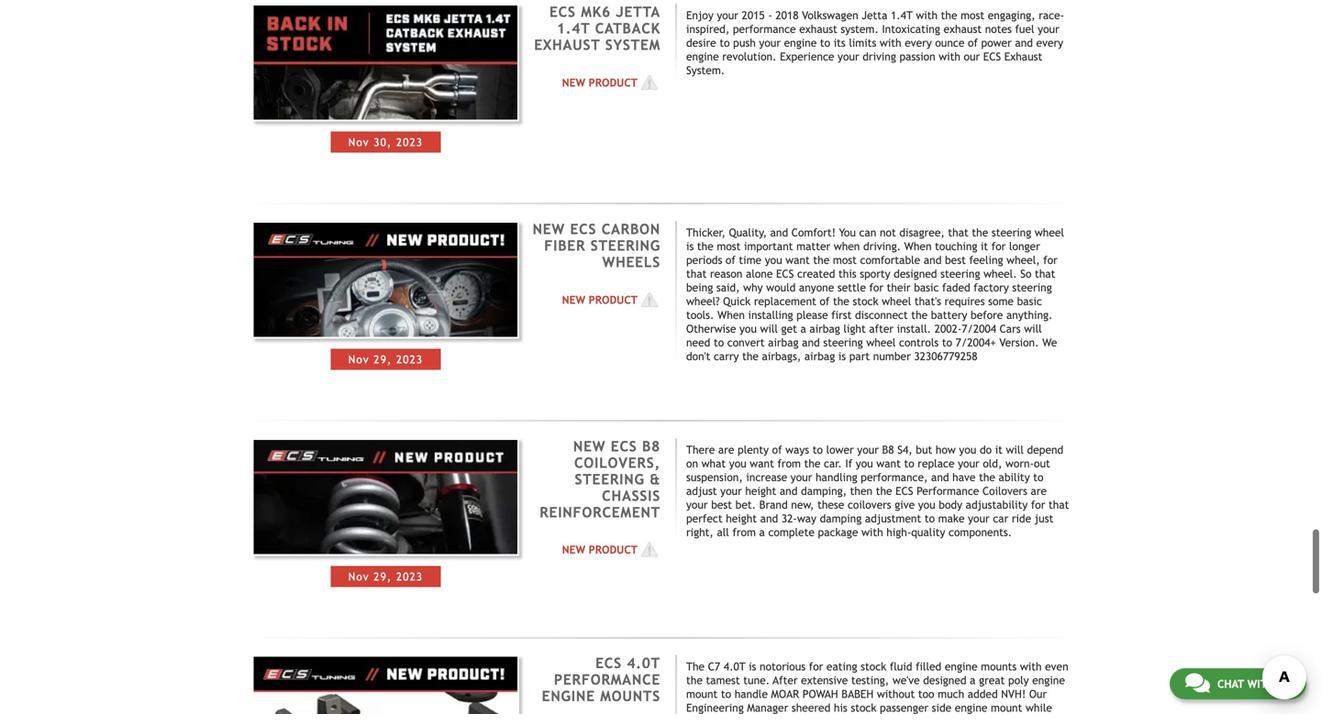 Task type: vqa. For each thing, say whether or not it's contained in the screenshot.


Task type: describe. For each thing, give the bounding box(es) containing it.
want inside thicker, quality,  and comfort!  you can not disagree, that the steering wheel is the most important matter when driving.  when touching it for longer periods of time you want the most comfortable and best feeling wheel, for that reason alone ecs created this sporty designed steering wheel.  so that being said, why would anyone settle for their basic faded factory steering wheel?     quick replacement of the stock wheel that's requires some basic tools. when installing please first disconnect the battery before anything. otherwise you will get a airbag light after install.   2002-7/2004 cars will need to convert airbag and steering wheel controls to 7/2004+ version.  we don't carry the airbags, airbag is part number 32306779258
[[786, 254, 810, 267]]

0 vertical spatial height
[[746, 485, 777, 498]]

ecs mk6 jetta 1.4t catback exhaust system image
[[252, 4, 520, 122]]

replacement
[[754, 295, 817, 308]]

that inside there are plenty of ways to lower your b8 s4, but how you do it will depend on what you want from the car. if you want to replace your old, worn-out suspension, increase your handling performance, and have the ability to adjust your height and damping, then the ecs performance coilovers are your best bet.   brand new, these coilovers give you body adjustability for that perfect height and 32-way damping adjustment to make your car ride just right, all from a complete package with high-quality components.
[[1049, 499, 1070, 511]]

your up inspired, at the right top of the page
[[717, 9, 739, 22]]

performance inside ecs 4.0t performance engine mounts
[[554, 672, 661, 689]]

ecs inside thicker, quality,  and comfort!  you can not disagree, that the steering wheel is the most important matter when driving.  when touching it for longer periods of time you want the most comfortable and best feeling wheel, for that reason alone ecs created this sporty designed steering wheel.  so that being said, why would anyone settle for their basic faded factory steering wheel?     quick replacement of the stock wheel that's requires some basic tools. when installing please first disconnect the battery before anything. otherwise you will get a airbag light after install.   2002-7/2004 cars will need to convert airbag and steering wheel controls to 7/2004+ version.  we don't carry the airbags, airbag is part number 32306779258
[[776, 267, 794, 280]]

after
[[773, 675, 798, 688]]

and down the brand
[[761, 512, 779, 525]]

convert
[[728, 336, 765, 349]]

4 image for new ecs carbon fiber steering wheels
[[638, 291, 661, 309]]

version.
[[1000, 336, 1039, 349]]

carry
[[714, 350, 739, 363]]

important
[[744, 240, 794, 253]]

1 vertical spatial stock
[[861, 661, 887, 674]]

brand
[[760, 499, 788, 511]]

catback
[[595, 20, 661, 37]]

0 horizontal spatial from
[[733, 526, 756, 539]]

sheered
[[792, 702, 831, 715]]

would
[[767, 281, 796, 294]]

ecs 4.0t performance engine mounts image
[[252, 656, 520, 715]]

wheel?
[[687, 295, 720, 308]]

to left push on the right top of the page
[[720, 36, 730, 49]]

components.
[[949, 526, 1013, 539]]

limits
[[849, 36, 877, 49]]

ecs inside new ecs b8 coilovers, steering & chassis reinforcement
[[611, 439, 637, 455]]

that's
[[915, 295, 942, 308]]

when
[[834, 240, 860, 253]]

a inside there are plenty of ways to lower your b8 s4, but how you do it will depend on what you want from the car. if you want to replace your old, worn-out suspension, increase your handling performance, and have the ability to adjust your height and damping, then the ecs performance coilovers are your best bet.   brand new, these coilovers give you body adjustability for that perfect height and 32-way damping adjustment to make your car ride just right, all from a complete package with high-quality components.
[[760, 526, 765, 539]]

comfortable
[[860, 254, 921, 267]]

quality
[[912, 526, 946, 539]]

with inside the c7 4.0t is notorious for eating stock fluid filled engine mounts with even the tamest tune. after extensive testing, we've designed a great poly engine mount to handle moar powah babeh without too much added nvh! our engineering manager sheered his stock passenger side engine mount wh
[[1020, 661, 1042, 674]]

a inside thicker, quality,  and comfort!  you can not disagree, that the steering wheel is the most important matter when driving.  when touching it for longer periods of time you want the most comfortable and best feeling wheel, for that reason alone ecs created this sporty designed steering wheel.  so that being said, why would anyone settle for their basic faded factory steering wheel?     quick replacement of the stock wheel that's requires some basic tools. when installing please first disconnect the battery before anything. otherwise you will get a airbag light after install.   2002-7/2004 cars will need to convert airbag and steering wheel controls to 7/2004+ version.  we don't carry the airbags, airbag is part number 32306779258
[[801, 323, 807, 335]]

your down race-
[[1038, 23, 1060, 35]]

to inside the c7 4.0t is notorious for eating stock fluid filled engine mounts with even the tamest tune. after extensive testing, we've designed a great poly engine mount to handle moar powah babeh without too much added nvh! our engineering manager sheered his stock passenger side engine mount wh
[[721, 689, 732, 701]]

new product for exhaust
[[562, 76, 638, 89]]

light
[[844, 323, 866, 335]]

1 vertical spatial when
[[718, 309, 745, 322]]

performance
[[733, 23, 796, 35]]

that right so
[[1035, 267, 1056, 280]]

new for coilovers,
[[574, 439, 606, 455]]

your up damping, on the right of page
[[791, 471, 813, 484]]

the down performance,
[[876, 485, 893, 498]]

ecs inside there are plenty of ways to lower your b8 s4, but how you do it will depend on what you want from the car. if you want to replace your old, worn-out suspension, increase your handling performance, and have the ability to adjust your height and damping, then the ecs performance coilovers are your best bet.   brand new, these coilovers give you body adjustability for that perfect height and 32-way damping adjustment to make your car ride just right, all from a complete package with high-quality components.
[[896, 485, 914, 498]]

2 vertical spatial airbag
[[805, 350, 835, 363]]

to up carry
[[714, 336, 724, 349]]

1 vertical spatial basic
[[1017, 295, 1042, 308]]

30,
[[374, 136, 392, 149]]

you right the if
[[856, 457, 873, 470]]

chat with us link
[[1170, 669, 1307, 700]]

handle
[[735, 689, 768, 701]]

carbon
[[602, 221, 661, 238]]

2 horizontal spatial will
[[1024, 323, 1042, 335]]

1 horizontal spatial when
[[905, 240, 932, 253]]

ecs mk6 jetta 1.4t catback exhaust system
[[534, 4, 661, 53]]

depend
[[1028, 444, 1064, 456]]

just
[[1035, 512, 1054, 525]]

system.
[[687, 64, 725, 77]]

the up first
[[833, 295, 850, 308]]

why
[[744, 281, 763, 294]]

the inside the c7 4.0t is notorious for eating stock fluid filled engine mounts with even the tamest tune. after extensive testing, we've designed a great poly engine mount to handle moar powah babeh without too much added nvh! our engineering manager sheered his stock passenger side engine mount wh
[[687, 675, 703, 688]]

install.
[[897, 323, 932, 335]]

mounts
[[600, 689, 661, 705]]

their
[[887, 281, 911, 294]]

need
[[687, 336, 711, 349]]

side
[[932, 702, 952, 715]]

what
[[702, 457, 726, 470]]

ounce
[[936, 36, 965, 49]]

quality,
[[729, 226, 767, 239]]

best inside thicker, quality,  and comfort!  you can not disagree, that the steering wheel is the most important matter when driving.  when touching it for longer periods of time you want the most comfortable and best feeling wheel, for that reason alone ecs created this sporty designed steering wheel.  so that being said, why would anyone settle for their basic faded factory steering wheel?     quick replacement of the stock wheel that's requires some basic tools. when installing please first disconnect the battery before anything. otherwise you will get a airbag light after install.   2002-7/2004 cars will need to convert airbag and steering wheel controls to 7/2004+ version.  we don't carry the airbags, airbag is part number 32306779258
[[945, 254, 966, 267]]

after
[[869, 323, 894, 335]]

tune.
[[744, 675, 770, 688]]

2 every from the left
[[1037, 36, 1064, 49]]

you up convert
[[740, 323, 757, 335]]

volkswagen
[[802, 9, 859, 22]]

your down performance at the top
[[759, 36, 781, 49]]

1 vertical spatial airbag
[[768, 336, 799, 349]]

don't
[[687, 350, 711, 363]]

4.0t inside ecs 4.0t performance engine mounts
[[627, 656, 661, 672]]

said,
[[717, 281, 740, 294]]

quick
[[723, 295, 751, 308]]

damping
[[820, 512, 862, 525]]

thicker, quality,  and comfort!  you can not disagree, that the steering wheel is the most important matter when driving.  when touching it for longer periods of time you want the most comfortable and best feeling wheel, for that reason alone ecs created this sporty designed steering wheel.  so that being said, why would anyone settle for their basic faded factory steering wheel?     quick replacement of the stock wheel that's requires some basic tools. when installing please first disconnect the battery before anything. otherwise you will get a airbag light after install.   2002-7/2004 cars will need to convert airbag and steering wheel controls to 7/2004+ version.  we don't carry the airbags, airbag is part number 32306779258
[[687, 226, 1065, 363]]

alone
[[746, 267, 773, 280]]

0 horizontal spatial basic
[[914, 281, 939, 294]]

your down adjust
[[687, 499, 708, 511]]

2 exhaust from the left
[[944, 23, 982, 35]]

your up bet.
[[721, 485, 742, 498]]

b8 inside new ecs b8 coilovers, steering & chassis reinforcement
[[642, 439, 661, 455]]

for inside there are plenty of ways to lower your b8 s4, but how you do it will depend on what you want from the car. if you want to replace your old, worn-out suspension, increase your handling performance, and have the ability to adjust your height and damping, then the ecs performance coilovers are your best bet.   brand new, these coilovers give you body adjustability for that perfect height and 32-way damping adjustment to make your car ride just right, all from a complete package with high-quality components.
[[1031, 499, 1046, 511]]

new ecs carbon fiber steering wheels
[[533, 221, 661, 271]]

7/2004+
[[956, 336, 997, 349]]

the c7 4.0t is notorious for eating stock fluid filled engine mounts with even the tamest tune. after extensive testing, we've designed a great poly engine mount to handle moar powah babeh without too much added nvh! our engineering manager sheered his stock passenger side engine mount wh
[[687, 661, 1069, 715]]

tools.
[[687, 309, 714, 322]]

and down "replace" in the bottom of the page
[[932, 471, 950, 484]]

thicker,
[[687, 226, 726, 239]]

installing
[[749, 309, 793, 322]]

engine down desire
[[687, 50, 719, 63]]

chassis
[[602, 488, 661, 505]]

ecs inside ecs mk6 jetta 1.4t catback exhaust system
[[550, 4, 576, 20]]

enjoy your 2015 - 2018 volkswagen jetta 1.4t with the most engaging, race- inspired, performance exhaust system. intoxicating exhaust notes fuel your desire to push your engine to its limits with every ounce of power and every engine revolution. experience your driving passion with our ecs exhaust system.
[[687, 9, 1065, 77]]

of down the "anyone"
[[820, 295, 830, 308]]

and down touching
[[924, 254, 942, 267]]

replace
[[918, 457, 955, 470]]

2015
[[742, 9, 765, 22]]

4 image
[[638, 541, 661, 560]]

ecs inside ecs 4.0t performance engine mounts
[[596, 656, 622, 672]]

handling
[[816, 471, 858, 484]]

the up created
[[814, 254, 830, 267]]

engine up experience
[[784, 36, 817, 49]]

c7
[[708, 661, 721, 674]]

1 horizontal spatial from
[[778, 457, 801, 470]]

you down important
[[765, 254, 783, 267]]

adjustment
[[865, 512, 922, 525]]

that up the being
[[687, 267, 707, 280]]

push
[[733, 36, 756, 49]]

ecs 4.0t performance engine mounts link
[[542, 656, 661, 705]]

engine down the added
[[955, 702, 988, 715]]

adjustability
[[966, 499, 1028, 511]]

car.
[[824, 457, 842, 470]]

nov for ecs mk6 jetta 1.4t catback exhaust system
[[348, 136, 370, 149]]

1.4t inside ecs mk6 jetta 1.4t catback exhaust system
[[557, 20, 590, 37]]

with up the intoxicating
[[916, 9, 938, 22]]

to up quality
[[925, 512, 935, 525]]

jetta inside ecs mk6 jetta 1.4t catback exhaust system
[[616, 4, 661, 20]]

on
[[687, 457, 698, 470]]

to down out
[[1034, 471, 1044, 484]]

for up feeling
[[992, 240, 1006, 253]]

0 horizontal spatial want
[[750, 457, 775, 470]]

give
[[895, 499, 915, 511]]

steering for &
[[575, 472, 645, 488]]

new product for wheels
[[562, 293, 638, 306]]

product for wheels
[[589, 293, 638, 306]]

race-
[[1039, 9, 1065, 22]]

battery
[[931, 309, 968, 322]]

29, for new ecs carbon fiber steering wheels
[[374, 353, 392, 366]]

and up important
[[771, 226, 789, 239]]

new ecs b8 coilovers, steering & chassis reinforcement
[[540, 439, 661, 521]]

body
[[939, 499, 963, 511]]

steering up "longer"
[[992, 226, 1032, 239]]

performance inside there are plenty of ways to lower your b8 s4, but how you do it will depend on what you want from the car. if you want to replace your old, worn-out suspension, increase your handling performance, and have the ability to adjust your height and damping, then the ecs performance coilovers are your best bet.   brand new, these coilovers give you body adjustability for that perfect height and 32-way damping adjustment to make your car ride just right, all from a complete package with high-quality components.
[[917, 485, 980, 498]]

new product for &
[[562, 544, 638, 557]]

engine down even
[[1033, 675, 1065, 688]]

and up new,
[[780, 485, 798, 498]]

created
[[798, 267, 836, 280]]

it inside thicker, quality,  and comfort!  you can not disagree, that the steering wheel is the most important matter when driving.  when touching it for longer periods of time you want the most comfortable and best feeling wheel, for that reason alone ecs created this sporty designed steering wheel.  so that being said, why would anyone settle for their basic faded factory steering wheel?     quick replacement of the stock wheel that's requires some basic tools. when installing please first disconnect the battery before anything. otherwise you will get a airbag light after install.   2002-7/2004 cars will need to convert airbag and steering wheel controls to 7/2004+ version.  we don't carry the airbags, airbag is part number 32306779258
[[981, 240, 989, 253]]

the down old,
[[979, 471, 996, 484]]

1 vertical spatial mount
[[991, 702, 1023, 715]]

32306779258
[[914, 350, 978, 363]]

engineering
[[687, 702, 744, 715]]

the down thicker,
[[697, 240, 714, 253]]

to left its
[[820, 36, 831, 49]]

power
[[982, 36, 1012, 49]]

and down please
[[802, 336, 820, 349]]

most inside enjoy your 2015 - 2018 volkswagen jetta 1.4t with the most engaging, race- inspired, performance exhaust system. intoxicating exhaust notes fuel your desire to push your engine to its limits with every ounce of power and every engine revolution. experience your driving passion with our ecs exhaust system.
[[961, 9, 985, 22]]

passenger
[[880, 702, 929, 715]]

4.0t inside the c7 4.0t is notorious for eating stock fluid filled engine mounts with even the tamest tune. after extensive testing, we've designed a great poly engine mount to handle moar powah babeh without too much added nvh! our engineering manager sheered his stock passenger side engine mount wh
[[724, 661, 746, 674]]

factory
[[974, 281, 1009, 294]]

to down 2002-
[[942, 336, 953, 349]]

is inside the c7 4.0t is notorious for eating stock fluid filled engine mounts with even the tamest tune. after extensive testing, we've designed a great poly engine mount to handle moar powah babeh without too much added nvh! our engineering manager sheered his stock passenger side engine mount wh
[[749, 661, 757, 674]]

desire
[[687, 36, 717, 49]]

your right lower
[[858, 444, 879, 456]]

matter
[[797, 240, 831, 253]]

wheels
[[603, 254, 661, 271]]

some
[[989, 295, 1014, 308]]

if
[[846, 457, 853, 470]]

periods
[[687, 254, 723, 267]]

new for new ecs b8 coilovers, steering & chassis reinforcement
[[562, 544, 586, 557]]

designed inside thicker, quality,  and comfort!  you can not disagree, that the steering wheel is the most important matter when driving.  when touching it for longer periods of time you want the most comfortable and best feeling wheel, for that reason alone ecs created this sporty designed steering wheel.  so that being said, why would anyone settle for their basic faded factory steering wheel?     quick replacement of the stock wheel that's requires some basic tools. when installing please first disconnect the battery before anything. otherwise you will get a airbag light after install.   2002-7/2004 cars will need to convert airbag and steering wheel controls to 7/2004+ version.  we don't carry the airbags, airbag is part number 32306779258
[[894, 267, 938, 280]]

inspired,
[[687, 23, 730, 35]]

for right wheel,
[[1044, 254, 1058, 267]]

nov 29, 2023 for new ecs carbon fiber steering wheels
[[348, 353, 423, 366]]

extensive
[[801, 675, 848, 688]]

too
[[919, 689, 935, 701]]

to down s4,
[[904, 457, 915, 470]]

you right give
[[919, 499, 936, 511]]

but
[[916, 444, 933, 456]]

mk6
[[581, 4, 611, 20]]

you
[[839, 226, 856, 239]]

ecs 4.0t performance engine mounts
[[542, 656, 661, 705]]



Task type: locate. For each thing, give the bounding box(es) containing it.
1 horizontal spatial will
[[1006, 444, 1024, 456]]

1 horizontal spatial jetta
[[862, 9, 888, 22]]

1 vertical spatial performance
[[554, 672, 661, 689]]

3 product from the top
[[589, 544, 638, 557]]

of inside there are plenty of ways to lower your b8 s4, but how you do it will depend on what you want from the car. if you want to replace your old, worn-out suspension, increase your handling performance, and have the ability to adjust your height and damping, then the ecs performance coilovers are your best bet.   brand new, these coilovers give you body adjustability for that perfect height and 32-way damping adjustment to make your car ride just right, all from a complete package with high-quality components.
[[772, 444, 782, 456]]

1 horizontal spatial is
[[749, 661, 757, 674]]

1 vertical spatial it
[[996, 444, 1003, 456]]

with down the adjustment
[[862, 526, 884, 539]]

1 vertical spatial 29,
[[374, 571, 392, 584]]

controls
[[900, 336, 939, 349]]

1.4t inside enjoy your 2015 - 2018 volkswagen jetta 1.4t with the most engaging, race- inspired, performance exhaust system. intoxicating exhaust notes fuel your desire to push your engine to its limits with every ounce of power and every engine revolution. experience your driving passion with our ecs exhaust system.
[[891, 9, 913, 22]]

nov for new ecs b8 coilovers, steering & chassis reinforcement
[[348, 571, 370, 584]]

1.4t left catback
[[557, 20, 590, 37]]

0 vertical spatial nov
[[348, 136, 370, 149]]

experience
[[780, 50, 835, 63]]

0 horizontal spatial best
[[711, 499, 732, 511]]

2 horizontal spatial want
[[877, 457, 901, 470]]

perfect
[[687, 512, 723, 525]]

not
[[880, 226, 896, 239]]

ecs inside new ecs carbon fiber steering wheels
[[570, 221, 597, 238]]

of inside enjoy your 2015 - 2018 volkswagen jetta 1.4t with the most engaging, race- inspired, performance exhaust system. intoxicating exhaust notes fuel your desire to push your engine to its limits with every ounce of power and every engine revolution. experience your driving passion with our ecs exhaust system.
[[968, 36, 978, 49]]

0 horizontal spatial a
[[760, 526, 765, 539]]

to right ways
[[813, 444, 823, 456]]

0 vertical spatial are
[[719, 444, 735, 456]]

fluid
[[890, 661, 913, 674]]

comments image
[[1186, 673, 1210, 695]]

it inside there are plenty of ways to lower your b8 s4, but how you do it will depend on what you want from the car. if you want to replace your old, worn-out suspension, increase your handling performance, and have the ability to adjust your height and damping, then the ecs performance coilovers are your best bet.   brand new, these coilovers give you body adjustability for that perfect height and 32-way damping adjustment to make your car ride just right, all from a complete package with high-quality components.
[[996, 444, 1003, 456]]

1 29, from the top
[[374, 353, 392, 366]]

1 vertical spatial new
[[562, 293, 586, 306]]

with down ounce on the top of page
[[939, 50, 961, 63]]

to down tamest
[[721, 689, 732, 701]]

1 horizontal spatial performance
[[917, 485, 980, 498]]

3 new from the top
[[562, 544, 586, 557]]

0 vertical spatial new
[[562, 76, 586, 89]]

1 horizontal spatial it
[[996, 444, 1003, 456]]

jetta inside enjoy your 2015 - 2018 volkswagen jetta 1.4t with the most engaging, race- inspired, performance exhaust system. intoxicating exhaust notes fuel your desire to push your engine to its limits with every ounce of power and every engine revolution. experience your driving passion with our ecs exhaust system.
[[862, 9, 888, 22]]

new
[[562, 76, 586, 89], [562, 293, 586, 306], [562, 544, 586, 557]]

0 horizontal spatial b8
[[642, 439, 661, 455]]

2023 for new ecs carbon fiber steering wheels
[[396, 353, 423, 366]]

0 vertical spatial best
[[945, 254, 966, 267]]

0 vertical spatial designed
[[894, 267, 938, 280]]

is left part
[[839, 350, 846, 363]]

it right do at the right bottom of the page
[[996, 444, 1003, 456]]

added
[[968, 689, 998, 701]]

0 vertical spatial nov 29, 2023
[[348, 353, 423, 366]]

-
[[769, 9, 773, 22]]

1 horizontal spatial exhaust
[[1005, 50, 1043, 63]]

product for exhaust
[[589, 76, 638, 89]]

1 horizontal spatial b8
[[882, 444, 894, 456]]

this
[[839, 267, 857, 280]]

1 new product from the top
[[562, 76, 638, 89]]

1 vertical spatial 4 image
[[638, 291, 661, 309]]

jetta up system.
[[862, 9, 888, 22]]

the inside enjoy your 2015 - 2018 volkswagen jetta 1.4t with the most engaging, race- inspired, performance exhaust system. intoxicating exhaust notes fuel your desire to push your engine to its limits with every ounce of power and every engine revolution. experience your driving passion with our ecs exhaust system.
[[941, 9, 958, 22]]

1 vertical spatial steering
[[575, 472, 645, 488]]

basic up that's
[[914, 281, 939, 294]]

1 nov 29, 2023 link from the top
[[252, 221, 520, 370]]

is up periods at the top right of the page
[[687, 240, 694, 253]]

nov 29, 2023 link for new ecs b8 coilovers, steering & chassis reinforcement
[[252, 439, 520, 588]]

your down its
[[838, 50, 860, 63]]

designed up much
[[924, 675, 967, 688]]

we've
[[893, 675, 920, 688]]

0 horizontal spatial 4.0t
[[627, 656, 661, 672]]

2 vertical spatial new product
[[562, 544, 638, 557]]

new down fiber
[[562, 293, 586, 306]]

2 vertical spatial wheel
[[867, 336, 896, 349]]

it
[[981, 240, 989, 253], [996, 444, 1003, 456]]

the down ways
[[805, 457, 821, 470]]

2023 for ecs mk6 jetta 1.4t catback exhaust system
[[396, 136, 423, 149]]

nov 29, 2023 link
[[252, 221, 520, 370], [252, 439, 520, 588]]

0 vertical spatial product
[[589, 76, 638, 89]]

1 horizontal spatial new
[[574, 439, 606, 455]]

exhaust inside enjoy your 2015 - 2018 volkswagen jetta 1.4t with the most engaging, race- inspired, performance exhaust system. intoxicating exhaust notes fuel your desire to push your engine to its limits with every ounce of power and every engine revolution. experience your driving passion with our ecs exhaust system.
[[1005, 50, 1043, 63]]

from right all
[[733, 526, 756, 539]]

the up install.
[[912, 309, 928, 322]]

b8 inside there are plenty of ways to lower your b8 s4, but how you do it will depend on what you want from the car. if you want to replace your old, worn-out suspension, increase your handling performance, and have the ability to adjust your height and damping, then the ecs performance coilovers are your best bet.   brand new, these coilovers give you body adjustability for that perfect height and 32-way damping adjustment to make your car ride just right, all from a complete package with high-quality components.
[[882, 444, 894, 456]]

package
[[818, 526, 858, 539]]

1 exhaust from the left
[[800, 23, 838, 35]]

ecs inside enjoy your 2015 - 2018 volkswagen jetta 1.4t with the most engaging, race- inspired, performance exhaust system. intoxicating exhaust notes fuel your desire to push your engine to its limits with every ounce of power and every engine revolution. experience your driving passion with our ecs exhaust system.
[[984, 50, 1001, 63]]

best inside there are plenty of ways to lower your b8 s4, but how you do it will depend on what you want from the car. if you want to replace your old, worn-out suspension, increase your handling performance, and have the ability to adjust your height and damping, then the ecs performance coilovers are your best bet.   brand new, these coilovers give you body adjustability for that perfect height and 32-way damping adjustment to make your car ride just right, all from a complete package with high-quality components.
[[711, 499, 732, 511]]

new for fiber
[[533, 221, 565, 238]]

new ecs b8 coilovers, steering & chassis reinforcement image
[[252, 439, 520, 557]]

make
[[939, 512, 965, 525]]

2 nov 29, 2023 from the top
[[348, 571, 423, 584]]

there
[[687, 444, 715, 456]]

performance
[[917, 485, 980, 498], [554, 672, 661, 689]]

will inside there are plenty of ways to lower your b8 s4, but how you do it will depend on what you want from the car. if you want to replace your old, worn-out suspension, increase your handling performance, and have the ability to adjust your height and damping, then the ecs performance coilovers are your best bet.   brand new, these coilovers give you body adjustability for that perfect height and 32-way damping adjustment to make your car ride just right, all from a complete package with high-quality components.
[[1006, 444, 1024, 456]]

product down system
[[589, 76, 638, 89]]

manager
[[747, 702, 789, 715]]

1 vertical spatial new product
[[562, 293, 638, 306]]

your
[[717, 9, 739, 22], [1038, 23, 1060, 35], [759, 36, 781, 49], [838, 50, 860, 63], [858, 444, 879, 456], [958, 457, 980, 470], [791, 471, 813, 484], [721, 485, 742, 498], [687, 499, 708, 511], [968, 512, 990, 525]]

wheel.
[[984, 267, 1018, 280]]

product for &
[[589, 544, 638, 557]]

4 image
[[638, 73, 661, 92], [638, 291, 661, 309]]

testing,
[[852, 675, 890, 688]]

1 horizontal spatial every
[[1037, 36, 1064, 49]]

with up driving
[[880, 36, 902, 49]]

with up poly
[[1020, 661, 1042, 674]]

steering inside new ecs b8 coilovers, steering & chassis reinforcement
[[575, 472, 645, 488]]

with left us
[[1248, 678, 1275, 691]]

steering down light
[[824, 336, 863, 349]]

stock inside thicker, quality,  and comfort!  you can not disagree, that the steering wheel is the most important matter when driving.  when touching it for longer periods of time you want the most comfortable and best feeling wheel, for that reason alone ecs created this sporty designed steering wheel.  so that being said, why would anyone settle for their basic faded factory steering wheel?     quick replacement of the stock wheel that's requires some basic tools. when installing please first disconnect the battery before anything. otherwise you will get a airbag light after install.   2002-7/2004 cars will need to convert airbag and steering wheel controls to 7/2004+ version.  we don't carry the airbags, airbag is part number 32306779258
[[853, 295, 879, 308]]

nov 29, 2023 link for new ecs carbon fiber steering wheels
[[252, 221, 520, 370]]

for down sporty
[[870, 281, 884, 294]]

1 horizontal spatial exhaust
[[944, 23, 982, 35]]

new inside new ecs b8 coilovers, steering & chassis reinforcement
[[574, 439, 606, 455]]

exhaust inside ecs mk6 jetta 1.4t catback exhaust system
[[534, 37, 601, 53]]

1 horizontal spatial most
[[833, 254, 857, 267]]

ecs left the mk6 on the left top of page
[[550, 4, 576, 20]]

3 2023 from the top
[[396, 571, 423, 584]]

nov 29, 2023 for new ecs b8 coilovers, steering & chassis reinforcement
[[348, 571, 423, 584]]

2 vertical spatial is
[[749, 661, 757, 674]]

0 horizontal spatial when
[[718, 309, 745, 322]]

2023 inside nov 30, 2023 link
[[396, 136, 423, 149]]

high-
[[887, 526, 912, 539]]

for inside the c7 4.0t is notorious for eating stock fluid filled engine mounts with even the tamest tune. after extensive testing, we've designed a great poly engine mount to handle moar powah babeh without too much added nvh! our engineering manager sheered his stock passenger side engine mount wh
[[809, 661, 824, 674]]

29,
[[374, 353, 392, 366], [374, 571, 392, 584]]

2 horizontal spatial is
[[839, 350, 846, 363]]

0 vertical spatial 2023
[[396, 136, 423, 149]]

these
[[818, 499, 845, 511]]

0 vertical spatial basic
[[914, 281, 939, 294]]

1 vertical spatial is
[[839, 350, 846, 363]]

for up just
[[1031, 499, 1046, 511]]

bet.
[[736, 499, 756, 511]]

2023 for new ecs b8 coilovers, steering & chassis reinforcement
[[396, 571, 423, 584]]

s4,
[[898, 444, 913, 456]]

1 vertical spatial nov 29, 2023 link
[[252, 439, 520, 588]]

increase
[[747, 471, 788, 484]]

passion
[[900, 50, 936, 63]]

wheel down their
[[882, 295, 912, 308]]

that up just
[[1049, 499, 1070, 511]]

29, for new ecs b8 coilovers, steering & chassis reinforcement
[[374, 571, 392, 584]]

want down the matter
[[786, 254, 810, 267]]

how
[[936, 444, 956, 456]]

2 horizontal spatial most
[[961, 9, 985, 22]]

much
[[938, 689, 965, 701]]

0 vertical spatial 4 image
[[638, 73, 661, 92]]

0 horizontal spatial exhaust
[[534, 37, 601, 53]]

ecs mk6 jetta 1.4t catback exhaust system link
[[534, 4, 661, 53]]

wheel down after
[[867, 336, 896, 349]]

nov down new ecs carbon fiber steering wheels image
[[348, 353, 370, 366]]

reason
[[710, 267, 743, 280]]

notes
[[985, 23, 1012, 35]]

new for new ecs carbon fiber steering wheels
[[562, 293, 586, 306]]

is up the tune. on the bottom right
[[749, 661, 757, 674]]

and inside enjoy your 2015 - 2018 volkswagen jetta 1.4t with the most engaging, race- inspired, performance exhaust system. intoxicating exhaust notes fuel your desire to push your engine to its limits with every ounce of power and every engine revolution. experience your driving passion with our ecs exhaust system.
[[1015, 36, 1033, 49]]

moar
[[771, 689, 800, 701]]

fuel
[[1016, 23, 1035, 35]]

best down touching
[[945, 254, 966, 267]]

1 horizontal spatial best
[[945, 254, 966, 267]]

are
[[719, 444, 735, 456], [1031, 485, 1047, 498]]

will down anything.
[[1024, 323, 1042, 335]]

faded
[[943, 281, 971, 294]]

4 image down wheels
[[638, 291, 661, 309]]

29, down new ecs b8 coilovers, steering & chassis reinforcement image
[[374, 571, 392, 584]]

performance up body
[[917, 485, 980, 498]]

0 vertical spatial it
[[981, 240, 989, 253]]

1 nov 29, 2023 from the top
[[348, 353, 423, 366]]

1 new from the top
[[562, 76, 586, 89]]

1 horizontal spatial want
[[786, 254, 810, 267]]

0 horizontal spatial exhaust
[[800, 23, 838, 35]]

1 vertical spatial nov 29, 2023
[[348, 571, 423, 584]]

exhaust down fuel
[[1005, 50, 1043, 63]]

2 nov from the top
[[348, 353, 370, 366]]

2 vertical spatial new
[[562, 544, 586, 557]]

1 horizontal spatial a
[[801, 323, 807, 335]]

wheel up "longer"
[[1035, 226, 1065, 239]]

disagree,
[[900, 226, 945, 239]]

steering for wheels
[[591, 238, 661, 254]]

ecs up would
[[776, 267, 794, 280]]

0 horizontal spatial it
[[981, 240, 989, 253]]

exhaust
[[534, 37, 601, 53], [1005, 50, 1043, 63]]

4 image for ecs mk6 jetta 1.4t catback exhaust system
[[638, 73, 661, 92]]

new for ecs mk6 jetta 1.4t catback exhaust system
[[562, 76, 586, 89]]

the up touching
[[972, 226, 989, 239]]

0 vertical spatial a
[[801, 323, 807, 335]]

with inside there are plenty of ways to lower your b8 s4, but how you do it will depend on what you want from the car. if you want to replace your old, worn-out suspension, increase your handling performance, and have the ability to adjust your height and damping, then the ecs performance coilovers are your best bet.   brand new, these coilovers give you body adjustability for that perfect height and 32-way damping adjustment to make your car ride just right, all from a complete package with high-quality components.
[[862, 526, 884, 539]]

2 new product from the top
[[562, 293, 638, 306]]

we
[[1043, 336, 1058, 349]]

steering down so
[[1013, 281, 1052, 294]]

0 horizontal spatial are
[[719, 444, 735, 456]]

a inside the c7 4.0t is notorious for eating stock fluid filled engine mounts with even the tamest tune. after extensive testing, we've designed a great poly engine mount to handle moar powah babeh without too much added nvh! our engineering manager sheered his stock passenger side engine mount wh
[[970, 675, 976, 688]]

basic up anything.
[[1017, 295, 1042, 308]]

disconnect
[[855, 309, 908, 322]]

2 product from the top
[[589, 293, 638, 306]]

1 2023 from the top
[[396, 136, 423, 149]]

0 vertical spatial mount
[[687, 689, 718, 701]]

new product
[[562, 76, 638, 89], [562, 293, 638, 306], [562, 544, 638, 557]]

1 vertical spatial new
[[574, 439, 606, 455]]

1 horizontal spatial are
[[1031, 485, 1047, 498]]

the
[[941, 9, 958, 22], [972, 226, 989, 239], [697, 240, 714, 253], [814, 254, 830, 267], [833, 295, 850, 308], [912, 309, 928, 322], [743, 350, 759, 363], [805, 457, 821, 470], [979, 471, 996, 484], [876, 485, 893, 498], [687, 675, 703, 688]]

your up have
[[958, 457, 980, 470]]

new inside new ecs carbon fiber steering wheels
[[533, 221, 565, 238]]

2 vertical spatial most
[[833, 254, 857, 267]]

a right get
[[801, 323, 807, 335]]

0 horizontal spatial will
[[760, 323, 778, 335]]

2 vertical spatial nov
[[348, 571, 370, 584]]

do
[[980, 444, 992, 456]]

0 vertical spatial stock
[[853, 295, 879, 308]]

notorious
[[760, 661, 806, 674]]

1 vertical spatial are
[[1031, 485, 1047, 498]]

2 vertical spatial stock
[[851, 702, 877, 715]]

anything.
[[1007, 309, 1053, 322]]

plenty
[[738, 444, 769, 456]]

a up the added
[[970, 675, 976, 688]]

of up reason
[[726, 254, 736, 267]]

0 vertical spatial is
[[687, 240, 694, 253]]

sporty
[[860, 267, 891, 280]]

1 product from the top
[[589, 76, 638, 89]]

powah
[[803, 689, 839, 701]]

1 vertical spatial 2023
[[396, 353, 423, 366]]

for up extensive
[[809, 661, 824, 674]]

0 horizontal spatial performance
[[554, 672, 661, 689]]

1 vertical spatial from
[[733, 526, 756, 539]]

complete
[[769, 526, 815, 539]]

1 vertical spatial height
[[726, 512, 757, 525]]

best up perfect
[[711, 499, 732, 511]]

new ecs carbon fiber steering wheels image
[[252, 221, 520, 339]]

filled
[[916, 661, 942, 674]]

most up ounce on the top of page
[[961, 9, 985, 22]]

3 nov from the top
[[348, 571, 370, 584]]

4 image down system
[[638, 73, 661, 92]]

driving
[[863, 50, 897, 63]]

0 horizontal spatial mount
[[687, 689, 718, 701]]

height down increase
[[746, 485, 777, 498]]

1 every from the left
[[905, 36, 932, 49]]

1 vertical spatial a
[[760, 526, 765, 539]]

ways
[[786, 444, 810, 456]]

jetta up system
[[616, 4, 661, 20]]

0 vertical spatial from
[[778, 457, 801, 470]]

new product down system
[[562, 76, 638, 89]]

0 vertical spatial most
[[961, 9, 985, 22]]

2 vertical spatial a
[[970, 675, 976, 688]]

0 vertical spatial wheel
[[1035, 226, 1065, 239]]

1 vertical spatial most
[[717, 240, 741, 253]]

will down installing
[[760, 323, 778, 335]]

ecs up give
[[896, 485, 914, 498]]

are up what on the bottom right
[[719, 444, 735, 456]]

new left carbon
[[533, 221, 565, 238]]

airbag down please
[[810, 323, 841, 335]]

0 vertical spatial steering
[[591, 238, 661, 254]]

0 vertical spatial new
[[533, 221, 565, 238]]

us
[[1278, 678, 1291, 691]]

for
[[992, 240, 1006, 253], [1044, 254, 1058, 267], [870, 281, 884, 294], [1031, 499, 1046, 511], [809, 661, 824, 674]]

1 4 image from the top
[[638, 73, 661, 92]]

poly
[[1009, 675, 1029, 688]]

2 new from the top
[[562, 293, 586, 306]]

0 vertical spatial performance
[[917, 485, 980, 498]]

2023 down new ecs b8 coilovers, steering & chassis reinforcement image
[[396, 571, 423, 584]]

most down quality,
[[717, 240, 741, 253]]

steering right fiber
[[591, 238, 661, 254]]

3 new product from the top
[[562, 544, 638, 557]]

steering inside new ecs carbon fiber steering wheels
[[591, 238, 661, 254]]

new down reinforcement
[[562, 544, 586, 557]]

1.4t up the intoxicating
[[891, 9, 913, 22]]

mount up engineering
[[687, 689, 718, 701]]

4.0t up mounts
[[627, 656, 661, 672]]

1 vertical spatial best
[[711, 499, 732, 511]]

suspension,
[[687, 471, 743, 484]]

performance left the
[[554, 672, 661, 689]]

product
[[589, 76, 638, 89], [589, 293, 638, 306], [589, 544, 638, 557]]

damping,
[[801, 485, 847, 498]]

that up touching
[[948, 226, 969, 239]]

want up increase
[[750, 457, 775, 470]]

2 2023 from the top
[[396, 353, 423, 366]]

2 vertical spatial product
[[589, 544, 638, 557]]

0 horizontal spatial jetta
[[616, 4, 661, 20]]

want up performance,
[[877, 457, 901, 470]]

your up components.
[[968, 512, 990, 525]]

new ecs b8 coilovers, steering & chassis reinforcement link
[[540, 439, 661, 521]]

2 29, from the top
[[374, 571, 392, 584]]

nov for new ecs carbon fiber steering wheels
[[348, 353, 370, 366]]

a
[[801, 323, 807, 335], [760, 526, 765, 539], [970, 675, 976, 688]]

you down plenty
[[729, 457, 747, 470]]

new product down reinforcement
[[562, 544, 638, 557]]

ecs up the chassis
[[611, 439, 637, 455]]

nov 30, 2023
[[348, 136, 423, 149]]

cars
[[1000, 323, 1021, 335]]

get
[[782, 323, 797, 335]]

longer
[[1010, 240, 1041, 253]]

new ecs carbon fiber steering wheels link
[[533, 221, 661, 271]]

0 horizontal spatial every
[[905, 36, 932, 49]]

1 vertical spatial nov
[[348, 353, 370, 366]]

2 nov 29, 2023 link from the top
[[252, 439, 520, 588]]

stock
[[853, 295, 879, 308], [861, 661, 887, 674], [851, 702, 877, 715]]

1 vertical spatial wheel
[[882, 295, 912, 308]]

designed inside the c7 4.0t is notorious for eating stock fluid filled engine mounts with even the tamest tune. after extensive testing, we've designed a great poly engine mount to handle moar powah babeh without too much added nvh! our engineering manager sheered his stock passenger side engine mount wh
[[924, 675, 967, 688]]

ecs up mounts
[[596, 656, 622, 672]]

2 4 image from the top
[[638, 291, 661, 309]]

0 horizontal spatial is
[[687, 240, 694, 253]]

engine up much
[[945, 661, 978, 674]]

performance,
[[861, 471, 928, 484]]

0 horizontal spatial new
[[533, 221, 565, 238]]

0 vertical spatial airbag
[[810, 323, 841, 335]]

1 nov from the top
[[348, 136, 370, 149]]

nov 30, 2023 link
[[252, 4, 520, 153]]

stock down babeh
[[851, 702, 877, 715]]

requires
[[945, 295, 985, 308]]

jetta
[[616, 4, 661, 20], [862, 9, 888, 22]]

number
[[874, 350, 911, 363]]

wheel,
[[1007, 254, 1040, 267]]

2 horizontal spatial a
[[970, 675, 976, 688]]

ecs down power
[[984, 50, 1001, 63]]

0 horizontal spatial most
[[717, 240, 741, 253]]

new up the chassis
[[574, 439, 606, 455]]

1 horizontal spatial basic
[[1017, 295, 1042, 308]]

worn-
[[1006, 457, 1034, 470]]

the down the
[[687, 675, 703, 688]]

32-
[[782, 512, 797, 525]]

the down convert
[[743, 350, 759, 363]]

tamest
[[706, 675, 740, 688]]

and
[[1015, 36, 1033, 49], [771, 226, 789, 239], [924, 254, 942, 267], [802, 336, 820, 349], [932, 471, 950, 484], [780, 485, 798, 498], [761, 512, 779, 525]]

you left do at the right bottom of the page
[[960, 444, 977, 456]]

steering up faded
[[941, 267, 981, 280]]

stock down settle
[[853, 295, 879, 308]]



